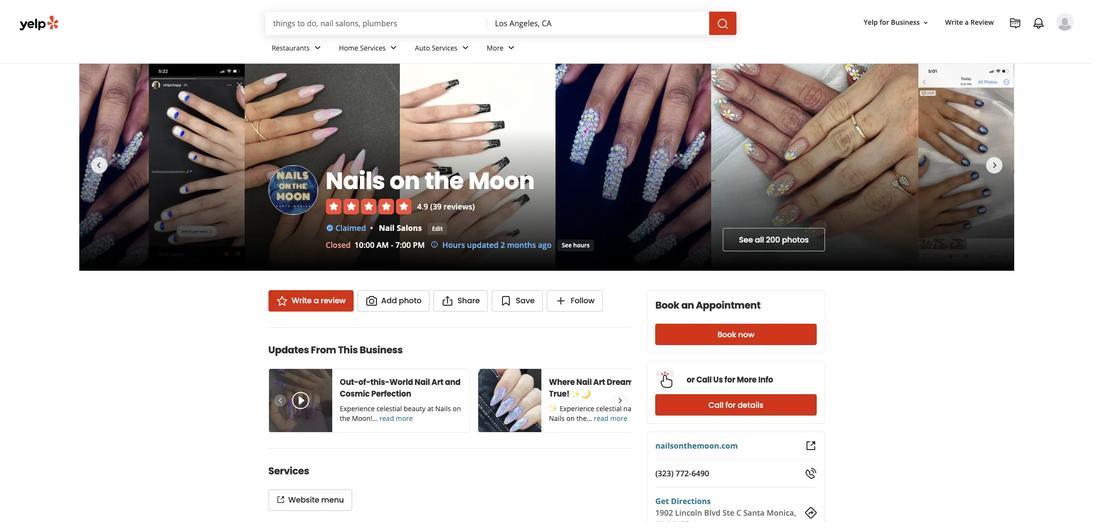 Task type: describe. For each thing, give the bounding box(es) containing it.
ste
[[723, 508, 734, 519]]

pm
[[413, 240, 425, 251]]

4 photo of nails on the moon - santa monica, ca, us. image from the left
[[400, 64, 555, 271]]

all
[[755, 234, 764, 245]]

24 chevron down v2 image for restaurants
[[312, 42, 323, 54]]

home services link
[[331, 35, 407, 63]]

✨ experience celestial nail art at nails on the…
[[549, 404, 654, 423]]

nail salons link
[[379, 223, 422, 233]]

✨🌙
[[571, 389, 590, 400]]

hours
[[573, 241, 590, 249]]

nailsonthemoon.com link
[[655, 441, 738, 451]]

celestial inside the ✨ experience celestial nail art at nails on the…
[[596, 404, 622, 414]]

book now
[[718, 329, 754, 340]]

months
[[507, 240, 536, 251]]

Near text field
[[495, 18, 701, 29]]

a for review
[[965, 18, 969, 27]]

info alert
[[431, 239, 552, 251]]

0 vertical spatial next image
[[989, 159, 1000, 171]]

call inside button
[[709, 400, 724, 411]]

cosmic
[[340, 389, 370, 400]]

experience inside the ✨ experience celestial nail art at nails on the…
[[560, 404, 594, 414]]

or
[[687, 374, 695, 386]]

see for see all 200 photos
[[739, 234, 753, 245]]

nail inside where nail art dreams come true! ✨🌙
[[576, 377, 592, 388]]

0 horizontal spatial nail
[[379, 223, 395, 233]]

where
[[549, 377, 575, 388]]

see hours
[[562, 241, 590, 249]]

get
[[655, 496, 669, 507]]

6490
[[692, 469, 709, 479]]

6 photo of nails on the moon - santa monica, ca, us. image from the left
[[711, 64, 918, 271]]

more link
[[479, 35, 525, 63]]

16 info v2 image
[[431, 241, 438, 249]]

4.9 (39 reviews)
[[417, 201, 475, 212]]

review
[[971, 18, 994, 27]]

am
[[377, 240, 389, 251]]

updates from this business element
[[253, 327, 679, 433]]

10:00
[[355, 240, 375, 251]]

at inside experience celestial beauty at nails on the moon!…
[[427, 404, 434, 414]]

1 photo of nails on the moon - santa monica, ca, us. image from the left
[[0, 64, 149, 271]]

perfection
[[371, 389, 411, 400]]

see all 200 photos link
[[723, 228, 825, 252]]

0 vertical spatial on
[[390, 165, 420, 197]]

see hours link
[[558, 240, 594, 252]]

edit button
[[428, 223, 447, 235]]

1902
[[655, 508, 673, 519]]

moon
[[468, 165, 535, 197]]

(323)
[[655, 469, 674, 479]]

7 photo of nails on the moon - santa monica, ca, us. image from the left
[[918, 64, 1014, 271]]

hours updated 2 months ago
[[442, 240, 552, 251]]

24 directions v2 image
[[805, 507, 817, 519]]

art inside where nail art dreams come true! ✨🌙
[[593, 377, 605, 388]]

2
[[501, 240, 505, 251]]

nails inside the ✨ experience celestial nail art at nails on the…
[[549, 414, 565, 423]]

write for write a review
[[292, 295, 312, 306]]

previous image for top next image
[[93, 159, 104, 171]]

(323) 772-6490
[[655, 469, 709, 479]]

auto services link
[[407, 35, 479, 63]]

this
[[338, 343, 358, 357]]

ca
[[655, 520, 665, 523]]

for for yelp
[[880, 18, 889, 27]]

updates
[[268, 343, 309, 357]]

nails on the moon
[[326, 165, 535, 197]]

none field find
[[273, 18, 479, 29]]

16 claim filled v2 image
[[326, 224, 333, 232]]

3 photo of nails on the moon - santa monica, ca, us. image from the left
[[245, 64, 400, 271]]

none field near
[[495, 18, 701, 29]]

at inside the ✨ experience celestial nail art at nails on the…
[[647, 404, 654, 414]]

restaurants link
[[264, 35, 331, 63]]

1 vertical spatial for
[[725, 374, 735, 386]]

24 chevron down v2 image for more
[[506, 42, 517, 54]]

nail salons
[[379, 223, 422, 233]]

or call us for more info
[[687, 374, 773, 386]]

get directions link
[[655, 496, 711, 507]]

(39 reviews) link
[[430, 201, 475, 212]]

experience celestial beauty at nails on the moon!…
[[340, 404, 461, 423]]

updates from this business
[[268, 343, 403, 357]]

review
[[321, 295, 346, 306]]

share
[[458, 295, 480, 306]]

business categories element
[[264, 35, 1074, 63]]

write a review
[[945, 18, 994, 27]]

read for art
[[594, 414, 609, 423]]

follow button
[[547, 290, 603, 312]]

this-
[[370, 377, 390, 388]]

out-of-this-world nail art and cosmic perfection image
[[269, 369, 332, 433]]

user actions element
[[856, 12, 1087, 72]]

closed
[[326, 240, 351, 251]]

art inside the out-of-this-world nail art and cosmic perfection
[[432, 377, 443, 388]]

-
[[391, 240, 393, 251]]

celestial inside experience celestial beauty at nails on the moon!…
[[377, 404, 402, 414]]

claimed
[[336, 223, 366, 233]]

7:00
[[395, 240, 411, 251]]

home
[[339, 43, 358, 52]]

write a review link
[[268, 290, 353, 312]]

yelp
[[864, 18, 878, 27]]

website
[[288, 495, 319, 506]]

world
[[390, 377, 413, 388]]

for for call
[[725, 400, 736, 411]]

24 external link v2 image
[[805, 440, 817, 452]]

see for see hours
[[562, 241, 572, 249]]

home services
[[339, 43, 386, 52]]

yelp for business
[[864, 18, 920, 27]]

from
[[311, 343, 336, 357]]

24 save outline v2 image
[[500, 295, 512, 307]]

auto services
[[415, 43, 458, 52]]

c
[[736, 508, 741, 519]]

search image
[[717, 18, 729, 29]]

reviews)
[[444, 201, 475, 212]]

90405
[[668, 520, 690, 523]]

photos
[[782, 234, 809, 245]]

directions
[[671, 496, 711, 507]]

salons
[[397, 223, 422, 233]]

of-
[[358, 377, 370, 388]]



Task type: vqa. For each thing, say whether or not it's contained in the screenshot.
Start Order
no



Task type: locate. For each thing, give the bounding box(es) containing it.
write inside user actions element
[[945, 18, 963, 27]]

0 vertical spatial a
[[965, 18, 969, 27]]

nail up the '✨🌙'
[[576, 377, 592, 388]]

out-of-this-world nail art and cosmic perfection
[[340, 377, 461, 400]]

read right the…
[[594, 414, 609, 423]]

1 horizontal spatial 24 chevron down v2 image
[[388, 42, 399, 54]]

0 vertical spatial call
[[696, 374, 712, 386]]

the up 4.9 (39 reviews)
[[425, 165, 464, 197]]

services
[[360, 43, 386, 52], [432, 43, 458, 52], [268, 465, 309, 478]]

2 horizontal spatial on
[[566, 414, 575, 423]]

0 horizontal spatial see
[[562, 241, 572, 249]]

save
[[516, 295, 535, 306]]

services left 24 chevron down v2 image at left
[[432, 43, 458, 52]]

see all 200 photos
[[739, 234, 809, 245]]

more down beauty
[[396, 414, 413, 423]]

on up the 4.9
[[390, 165, 420, 197]]

menu
[[321, 495, 344, 506]]

0 horizontal spatial read
[[379, 414, 394, 423]]

2 horizontal spatial nails
[[549, 414, 565, 423]]

services right home
[[360, 43, 386, 52]]

24 phone v2 image
[[805, 468, 817, 480]]

the…
[[576, 414, 592, 423]]

info
[[758, 374, 773, 386]]

book now button
[[655, 324, 817, 345]]

0 horizontal spatial a
[[314, 295, 319, 306]]

2 celestial from the left
[[596, 404, 622, 414]]

read more for dreams
[[594, 414, 627, 423]]

add photo
[[381, 295, 422, 306]]

write a review
[[292, 295, 346, 306]]

notifications image
[[1033, 18, 1045, 29]]

1 none field from the left
[[273, 18, 479, 29]]

a
[[965, 18, 969, 27], [314, 295, 319, 306]]

next image
[[989, 159, 1000, 171], [615, 395, 625, 407]]

nailsonthemoon.com
[[655, 441, 738, 451]]

and
[[445, 377, 461, 388]]

now
[[738, 329, 754, 340]]

business left 16 chevron down v2 icon
[[891, 18, 920, 27]]

out-
[[340, 377, 358, 388]]

nails down ✨
[[549, 414, 565, 423]]

24 chevron down v2 image right the restaurants
[[312, 42, 323, 54]]

2 horizontal spatial 24 chevron down v2 image
[[506, 42, 517, 54]]

1 vertical spatial previous image
[[274, 395, 285, 407]]

more left info
[[737, 374, 757, 386]]

save button
[[492, 290, 543, 312]]

nail right world
[[415, 377, 430, 388]]

book for book now
[[718, 329, 736, 340]]

call right or
[[696, 374, 712, 386]]

monica,
[[767, 508, 796, 519]]

for right yelp
[[880, 18, 889, 27]]

at right art
[[647, 404, 654, 414]]

16 external link v2 image
[[277, 496, 284, 504]]

0 horizontal spatial celestial
[[377, 404, 402, 414]]

0 horizontal spatial business
[[360, 343, 403, 357]]

1 more from the left
[[396, 414, 413, 423]]

1 experience from the left
[[340, 404, 375, 414]]

0 horizontal spatial write
[[292, 295, 312, 306]]

add
[[381, 295, 397, 306]]

nail up am
[[379, 223, 395, 233]]

2 vertical spatial on
[[566, 414, 575, 423]]

book an appointment
[[655, 299, 761, 312]]

1 vertical spatial next image
[[615, 395, 625, 407]]

1 at from the left
[[427, 404, 434, 414]]

1 vertical spatial on
[[453, 404, 461, 414]]

0 horizontal spatial more
[[487, 43, 504, 52]]

read right the moon!…
[[379, 414, 394, 423]]

1 horizontal spatial next image
[[989, 159, 1000, 171]]

read more
[[379, 414, 413, 423], [594, 414, 627, 423]]

maria w. image
[[1056, 13, 1074, 31]]

0 horizontal spatial experience
[[340, 404, 375, 414]]

read for this-
[[379, 414, 394, 423]]

celestial down perfection
[[377, 404, 402, 414]]

more down nail
[[610, 414, 627, 423]]

1 horizontal spatial none field
[[495, 18, 701, 29]]

hours
[[442, 240, 465, 251]]

24 chevron down v2 image inside more link
[[506, 42, 517, 54]]

1 horizontal spatial read more
[[594, 414, 627, 423]]

1 horizontal spatial read
[[594, 414, 609, 423]]

business inside button
[[891, 18, 920, 27]]

art
[[637, 404, 646, 414]]

24 chevron down v2 image inside restaurants link
[[312, 42, 323, 54]]

1 horizontal spatial business
[[891, 18, 920, 27]]

1 horizontal spatial nail
[[415, 377, 430, 388]]

0 horizontal spatial previous image
[[93, 159, 104, 171]]

None search field
[[265, 12, 738, 35]]

3 24 chevron down v2 image from the left
[[506, 42, 517, 54]]

1 horizontal spatial experience
[[560, 404, 594, 414]]

nail
[[623, 404, 635, 414]]

services inside the auto services link
[[432, 43, 458, 52]]

2 vertical spatial for
[[725, 400, 736, 411]]

1 horizontal spatial a
[[965, 18, 969, 27]]

0 vertical spatial nails
[[326, 165, 385, 197]]

0 horizontal spatial on
[[390, 165, 420, 197]]

2 art from the left
[[593, 377, 605, 388]]

nails inside experience celestial beauty at nails on the moon!…
[[435, 404, 451, 414]]

book left an
[[655, 299, 679, 312]]

services for home services
[[360, 43, 386, 52]]

services inside the services element
[[268, 465, 309, 478]]

24 add v2 image
[[555, 295, 567, 307]]

2 vertical spatial nails
[[549, 414, 565, 423]]

a for review
[[314, 295, 319, 306]]

1 horizontal spatial nails
[[435, 404, 451, 414]]

on inside experience celestial beauty at nails on the moon!…
[[453, 404, 461, 414]]

24 chevron down v2 image inside home services "link"
[[388, 42, 399, 54]]

beauty
[[404, 404, 426, 414]]

art left dreams
[[593, 377, 605, 388]]

on left the…
[[566, 414, 575, 423]]

0 vertical spatial for
[[880, 18, 889, 27]]

1 vertical spatial nails
[[435, 404, 451, 414]]

2 photo of nails on the moon - santa monica, ca, us. image from the left
[[149, 64, 245, 271]]

on inside the ✨ experience celestial nail art at nails on the…
[[566, 414, 575, 423]]

for inside user actions element
[[880, 18, 889, 27]]

edit
[[432, 225, 443, 233]]

at right beauty
[[427, 404, 434, 414]]

appointment
[[696, 299, 761, 312]]

call for details
[[709, 400, 763, 411]]

experience inside experience celestial beauty at nails on the moon!…
[[340, 404, 375, 414]]

0 horizontal spatial next image
[[615, 395, 625, 407]]

1 vertical spatial business
[[360, 343, 403, 357]]

0 horizontal spatial art
[[432, 377, 443, 388]]

16 chevron down v2 image
[[922, 19, 930, 27]]

at
[[427, 404, 434, 414], [647, 404, 654, 414]]

art left and
[[432, 377, 443, 388]]

nail inside the out-of-this-world nail art and cosmic perfection
[[415, 377, 430, 388]]

ago
[[538, 240, 552, 251]]

write left review
[[945, 18, 963, 27]]

1 vertical spatial call
[[709, 400, 724, 411]]

more
[[396, 414, 413, 423], [610, 414, 627, 423]]

1 horizontal spatial on
[[453, 404, 461, 414]]

nails
[[326, 165, 385, 197], [435, 404, 451, 414], [549, 414, 565, 423]]

1 art from the left
[[432, 377, 443, 388]]

the
[[425, 165, 464, 197], [340, 414, 350, 423]]

2 horizontal spatial nail
[[576, 377, 592, 388]]

4.9
[[417, 201, 428, 212]]

book left now
[[718, 329, 736, 340]]

updated
[[467, 240, 499, 251]]

where nail art dreams come true! ✨🌙
[[549, 377, 663, 400]]

0 horizontal spatial the
[[340, 414, 350, 423]]

2 none field from the left
[[495, 18, 701, 29]]

previous image
[[93, 159, 104, 171], [274, 395, 285, 407]]

the left the moon!…
[[340, 414, 350, 423]]

24 share v2 image
[[442, 295, 454, 307]]

book inside button
[[718, 329, 736, 340]]

business up this-
[[360, 343, 403, 357]]

4.9 star rating image
[[326, 199, 411, 214]]

1 vertical spatial the
[[340, 414, 350, 423]]

0 horizontal spatial 24 chevron down v2 image
[[312, 42, 323, 54]]

true!
[[549, 389, 570, 400]]

1 vertical spatial a
[[314, 295, 319, 306]]

1 horizontal spatial previous image
[[274, 395, 285, 407]]

the inside experience celestial beauty at nails on the moon!…
[[340, 414, 350, 423]]

more for world
[[396, 414, 413, 423]]

None field
[[273, 18, 479, 29], [495, 18, 701, 29]]

0 horizontal spatial book
[[655, 299, 679, 312]]

24 star v2 image
[[276, 295, 288, 307]]

experience up the…
[[560, 404, 594, 414]]

1 horizontal spatial the
[[425, 165, 464, 197]]

24 camera v2 image
[[366, 295, 377, 307]]

1 horizontal spatial at
[[647, 404, 654, 414]]

0 horizontal spatial services
[[268, 465, 309, 478]]

write right 24 star v2 icon
[[292, 295, 312, 306]]

restaurants
[[272, 43, 310, 52]]

blvd
[[704, 508, 721, 519]]

share button
[[434, 290, 488, 312]]

get directions 1902 lincoln blvd ste c santa monica, ca 90405
[[655, 496, 796, 523]]

book
[[655, 299, 679, 312], [718, 329, 736, 340]]

1 horizontal spatial see
[[739, 234, 753, 245]]

✨
[[549, 404, 558, 414]]

5 photo of nails on the moon - santa monica, ca, us. image from the left
[[555, 64, 711, 271]]

an
[[681, 299, 694, 312]]

website menu
[[288, 495, 344, 506]]

2 experience from the left
[[560, 404, 594, 414]]

1 horizontal spatial services
[[360, 43, 386, 52]]

read more down nail
[[594, 414, 627, 423]]

2 read from the left
[[594, 414, 609, 423]]

read more for world
[[379, 414, 413, 423]]

0 horizontal spatial none field
[[273, 18, 479, 29]]

1 read more from the left
[[379, 414, 413, 423]]

nail
[[379, 223, 395, 233], [415, 377, 430, 388], [576, 377, 592, 388]]

1 vertical spatial more
[[737, 374, 757, 386]]

call for details button
[[655, 395, 817, 416]]

services for auto services
[[432, 43, 458, 52]]

8 photo of nails on the moon - santa monica, ca, us. image from the left
[[1014, 64, 1093, 271]]

1 horizontal spatial book
[[718, 329, 736, 340]]

24 chevron down v2 image
[[460, 42, 471, 54]]

nails down and
[[435, 404, 451, 414]]

2 horizontal spatial services
[[432, 43, 458, 52]]

0 vertical spatial more
[[487, 43, 504, 52]]

0 horizontal spatial more
[[396, 414, 413, 423]]

1 horizontal spatial art
[[593, 377, 605, 388]]

24 chevron down v2 image
[[312, 42, 323, 54], [388, 42, 399, 54], [506, 42, 517, 54]]

see left hours
[[562, 241, 572, 249]]

2 read more from the left
[[594, 414, 627, 423]]

0 vertical spatial the
[[425, 165, 464, 197]]

0 vertical spatial write
[[945, 18, 963, 27]]

write for write a review
[[945, 18, 963, 27]]

read
[[379, 414, 394, 423], [594, 414, 609, 423]]

where nail art dreams come true! ✨🌙 image
[[478, 369, 541, 433]]

services inside home services "link"
[[360, 43, 386, 52]]

1 horizontal spatial more
[[610, 414, 627, 423]]

lincoln
[[675, 508, 702, 519]]

Find text field
[[273, 18, 479, 29]]

auto
[[415, 43, 430, 52]]

1 celestial from the left
[[377, 404, 402, 414]]

2 24 chevron down v2 image from the left
[[388, 42, 399, 54]]

772-
[[676, 469, 692, 479]]

photo of nails on the moon - santa monica, ca, us. image
[[0, 64, 149, 271], [149, 64, 245, 271], [245, 64, 400, 271], [400, 64, 555, 271], [555, 64, 711, 271], [711, 64, 918, 271], [918, 64, 1014, 271], [1014, 64, 1093, 271]]

projects image
[[1009, 18, 1021, 29]]

services up 16 external link v2 icon
[[268, 465, 309, 478]]

1 horizontal spatial write
[[945, 18, 963, 27]]

previous image for leftmost next image
[[274, 395, 285, 407]]

business
[[891, 18, 920, 27], [360, 343, 403, 357]]

call down us
[[709, 400, 724, 411]]

0 horizontal spatial at
[[427, 404, 434, 414]]

closed 10:00 am - 7:00 pm
[[326, 240, 425, 251]]

1 read from the left
[[379, 414, 394, 423]]

moon!…
[[352, 414, 378, 423]]

add photo link
[[357, 290, 430, 312]]

celestial
[[377, 404, 402, 414], [596, 404, 622, 414]]

for right us
[[725, 374, 735, 386]]

us
[[713, 374, 723, 386]]

1 vertical spatial write
[[292, 295, 312, 306]]

200
[[766, 234, 780, 245]]

1 horizontal spatial more
[[737, 374, 757, 386]]

for
[[880, 18, 889, 27], [725, 374, 735, 386], [725, 400, 736, 411]]

1 horizontal spatial celestial
[[596, 404, 622, 414]]

more inside business categories element
[[487, 43, 504, 52]]

24 chevron down v2 image for home services
[[388, 42, 399, 54]]

nails up 4.9 star rating image on the top of the page
[[326, 165, 385, 197]]

details
[[738, 400, 763, 411]]

2 at from the left
[[647, 404, 654, 414]]

read more down beauty
[[379, 414, 413, 423]]

more right 24 chevron down v2 image at left
[[487, 43, 504, 52]]

2 more from the left
[[610, 414, 627, 423]]

on down and
[[453, 404, 461, 414]]

1 vertical spatial book
[[718, 329, 736, 340]]

photo
[[399, 295, 422, 306]]

0 vertical spatial business
[[891, 18, 920, 27]]

santa
[[743, 508, 765, 519]]

see left all
[[739, 234, 753, 245]]

24 chevron down v2 image right 24 chevron down v2 image at left
[[506, 42, 517, 54]]

more for dreams
[[610, 414, 627, 423]]

1 24 chevron down v2 image from the left
[[312, 42, 323, 54]]

services element
[[253, 449, 632, 511]]

0 vertical spatial book
[[655, 299, 679, 312]]

for left details
[[725, 400, 736, 411]]

yelp for business button
[[860, 14, 934, 31]]

0 horizontal spatial read more
[[379, 414, 413, 423]]

(39
[[430, 201, 442, 212]]

dreams
[[607, 377, 638, 388]]

0 horizontal spatial nails
[[326, 165, 385, 197]]

celestial left nail
[[596, 404, 622, 414]]

experience up the moon!…
[[340, 404, 375, 414]]

0 vertical spatial previous image
[[93, 159, 104, 171]]

24 chevron down v2 image left the auto
[[388, 42, 399, 54]]

book for book an appointment
[[655, 299, 679, 312]]



